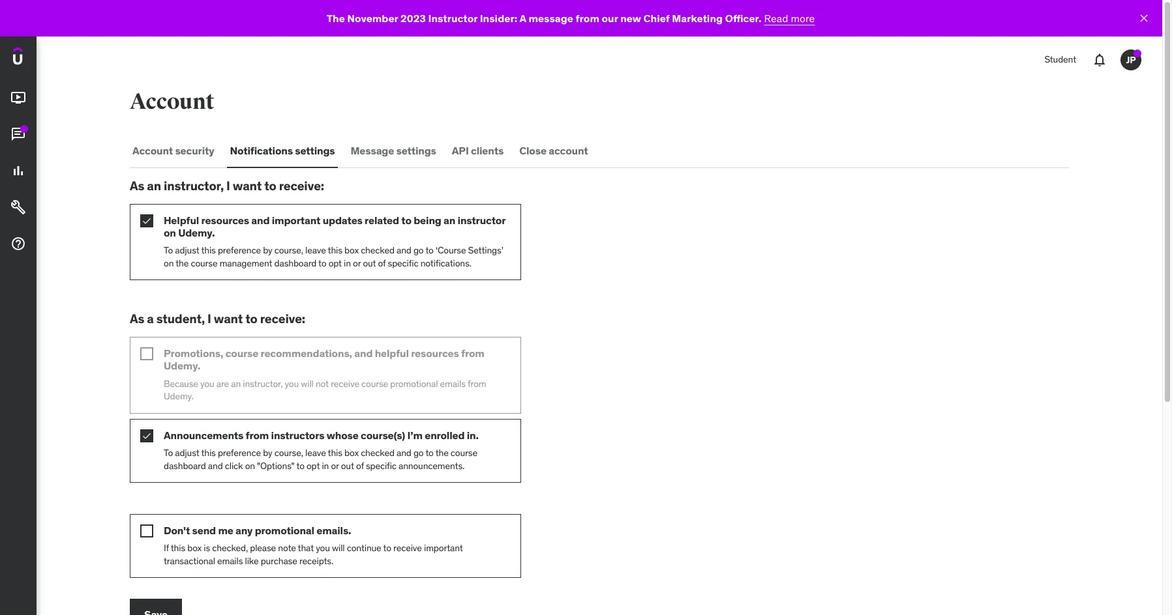 Task type: locate. For each thing, give the bounding box(es) containing it.
go inside 'helpful resources and important updates related to being an instructor on udemy. to adjust this preference by course, leave this box checked and go to 'course settings' on the course management dashboard to opt in or out of specific notifications.'
[[413, 245, 424, 256]]

1 vertical spatial want
[[214, 311, 243, 327]]

and left "helpful"
[[354, 347, 373, 360]]

1 vertical spatial i
[[207, 311, 211, 327]]

opt
[[328, 257, 342, 269], [307, 460, 320, 472]]

the up "announcements."
[[435, 447, 449, 459]]

0 horizontal spatial promotional
[[255, 524, 314, 538]]

an inside 'helpful resources and important updates related to being an instructor on udemy. to adjust this preference by course, leave this box checked and go to 'course settings' on the course management dashboard to opt in or out of specific notifications.'
[[444, 214, 455, 227]]

opt down updates
[[328, 257, 342, 269]]

as down account security button
[[130, 178, 144, 194]]

specific down course(s)
[[366, 460, 396, 472]]

1 vertical spatial preference
[[218, 447, 261, 459]]

preference inside 'helpful resources and important updates related to being an instructor on udemy. to adjust this preference by course, leave this box checked and go to 'course settings' on the course management dashboard to opt in or out of specific notifications.'
[[218, 245, 261, 256]]

1 to from the top
[[164, 245, 173, 256]]

1 go from the top
[[413, 245, 424, 256]]

specific left notifications.
[[388, 257, 418, 269]]

in
[[344, 257, 351, 269], [322, 460, 329, 472]]

1 vertical spatial promotional
[[255, 524, 314, 538]]

receive: for as an instructor, i want to receive:
[[279, 178, 324, 194]]

2 adjust from the top
[[175, 447, 199, 459]]

0 vertical spatial preference
[[218, 245, 261, 256]]

1 horizontal spatial in
[[344, 257, 351, 269]]

opt inside announcements from instructors whose course(s) i'm enrolled in. to adjust this preference by course, leave this box checked and go to the  course dashboard and click on "options" to opt in or out of specific announcements.
[[307, 460, 320, 472]]

as an instructor, i want to receive:
[[130, 178, 324, 194]]

0 vertical spatial specific
[[388, 257, 418, 269]]

0 vertical spatial adjust
[[175, 245, 199, 256]]

1 by from the top
[[263, 245, 272, 256]]

jp
[[1126, 54, 1136, 66]]

from
[[576, 12, 599, 25], [461, 347, 484, 360], [468, 378, 486, 390], [246, 429, 269, 442]]

leave
[[305, 245, 326, 256], [305, 447, 326, 459]]

0 horizontal spatial instructor,
[[164, 178, 224, 194]]

receive: for as a student, i want to receive:
[[260, 311, 305, 327]]

want down "notifications"
[[233, 178, 262, 194]]

0 vertical spatial important
[[272, 214, 320, 227]]

1 leave from the top
[[305, 245, 326, 256]]

0 horizontal spatial dashboard
[[164, 460, 206, 472]]

1 horizontal spatial an
[[231, 378, 241, 390]]

the down helpful at the left top of the page
[[176, 257, 189, 269]]

you left the "are"
[[200, 378, 214, 390]]

2 as from the top
[[130, 311, 144, 327]]

1 preference from the top
[[218, 245, 261, 256]]

1 vertical spatial instructor,
[[243, 378, 283, 390]]

0 horizontal spatial receive
[[331, 378, 359, 390]]

2 vertical spatial an
[[231, 378, 241, 390]]

notifications
[[230, 144, 293, 157]]

leave down updates
[[305, 245, 326, 256]]

1 vertical spatial of
[[356, 460, 364, 472]]

from inside announcements from instructors whose course(s) i'm enrolled in. to adjust this preference by course, leave this box checked and go to the  course dashboard and click on "options" to opt in or out of specific announcements.
[[246, 429, 269, 442]]

small image down a
[[140, 348, 153, 361]]

important
[[272, 214, 320, 227], [424, 543, 463, 555]]

announcements
[[164, 429, 243, 442]]

udemy. down the because
[[164, 391, 193, 403]]

course left management
[[191, 257, 217, 269]]

2023
[[401, 12, 426, 25]]

student
[[1044, 54, 1076, 65]]

because
[[164, 378, 198, 390]]

to down "notifications"
[[264, 178, 276, 194]]

0 vertical spatial emails
[[440, 378, 466, 390]]

1 vertical spatial dashboard
[[164, 460, 206, 472]]

udemy. up the because
[[164, 360, 200, 373]]

i right student,
[[207, 311, 211, 327]]

1 adjust from the top
[[175, 245, 199, 256]]

0 vertical spatial box
[[344, 245, 359, 256]]

by up management
[[263, 245, 272, 256]]

1 horizontal spatial or
[[353, 257, 361, 269]]

or down whose
[[331, 460, 339, 472]]

instructor, inside promotions, course recommendations, and helpful resources from udemy. because you are an instructor, you will not receive course promotional emails from udemy.
[[243, 378, 283, 390]]

officer.
[[725, 12, 762, 25]]

1 horizontal spatial opt
[[328, 257, 342, 269]]

1 vertical spatial emails
[[217, 556, 243, 567]]

0 vertical spatial the
[[176, 257, 189, 269]]

1 vertical spatial an
[[444, 214, 455, 227]]

0 horizontal spatial will
[[301, 378, 314, 390]]

emails inside promotions, course recommendations, and helpful resources from udemy. because you are an instructor, you will not receive course promotional emails from udemy.
[[440, 378, 466, 390]]

helpful
[[375, 347, 409, 360]]

notifications settings
[[230, 144, 335, 157]]

1 vertical spatial small image
[[140, 348, 153, 361]]

0 vertical spatial opt
[[328, 257, 342, 269]]

0 horizontal spatial settings
[[295, 144, 335, 157]]

message
[[529, 12, 573, 25]]

to
[[264, 178, 276, 194], [401, 214, 411, 227], [426, 245, 434, 256], [318, 257, 326, 269], [245, 311, 257, 327], [426, 447, 434, 459], [296, 460, 304, 472], [383, 543, 391, 555]]

adjust inside 'helpful resources and important updates related to being an instructor on udemy. to adjust this preference by course, leave this box checked and go to 'course settings' on the course management dashboard to opt in or out of specific notifications.'
[[175, 245, 199, 256]]

go
[[413, 245, 424, 256], [413, 447, 424, 459]]

settings'
[[468, 245, 503, 256]]

you have alerts image
[[1134, 50, 1141, 57]]

box down updates
[[344, 245, 359, 256]]

0 horizontal spatial of
[[356, 460, 364, 472]]

to right "options"
[[296, 460, 304, 472]]

1 horizontal spatial settings
[[396, 144, 436, 157]]

please
[[250, 543, 276, 555]]

receipts.
[[299, 556, 333, 567]]

2 vertical spatial on
[[245, 460, 255, 472]]

1 vertical spatial receive:
[[260, 311, 305, 327]]

0 vertical spatial instructor,
[[164, 178, 224, 194]]

to down the announcements
[[164, 447, 173, 459]]

instructor, down security at the left of page
[[164, 178, 224, 194]]

1 vertical spatial specific
[[366, 460, 396, 472]]

receive right 'not'
[[331, 378, 359, 390]]

1 course, from the top
[[274, 245, 303, 256]]

0 vertical spatial or
[[353, 257, 361, 269]]

in down updates
[[344, 257, 351, 269]]

want for instructor,
[[233, 178, 262, 194]]

go inside announcements from instructors whose course(s) i'm enrolled in. to adjust this preference by course, leave this box checked and go to the  course dashboard and click on "options" to opt in or out of specific announcements.
[[413, 447, 424, 459]]

0 horizontal spatial emails
[[217, 556, 243, 567]]

1 horizontal spatial receive
[[393, 543, 422, 555]]

as for as a student, i want to receive:
[[130, 311, 144, 327]]

dashboard right management
[[274, 257, 316, 269]]

course down in.
[[451, 447, 477, 459]]

1 small image from the top
[[140, 430, 153, 443]]

go up notifications.
[[413, 245, 424, 256]]

0 vertical spatial out
[[363, 257, 376, 269]]

will
[[301, 378, 314, 390], [332, 543, 345, 555]]

1 medium image from the top
[[10, 90, 26, 106]]

2 to from the top
[[164, 447, 173, 459]]

out down whose
[[341, 460, 354, 472]]

2 horizontal spatial an
[[444, 214, 455, 227]]

instructor
[[458, 214, 505, 227]]

1 vertical spatial will
[[332, 543, 345, 555]]

0 horizontal spatial resources
[[201, 214, 249, 227]]

a
[[519, 12, 526, 25]]

2 vertical spatial box
[[187, 543, 202, 555]]

small image
[[140, 214, 153, 228], [140, 348, 153, 361]]

1 vertical spatial to
[[164, 447, 173, 459]]

the inside announcements from instructors whose course(s) i'm enrolled in. to adjust this preference by course, leave this box checked and go to the  course dashboard and click on "options" to opt in or out of specific announcements.
[[435, 447, 449, 459]]

an right the "are"
[[231, 378, 241, 390]]

instructor,
[[164, 178, 224, 194], [243, 378, 283, 390]]

of
[[378, 257, 386, 269], [356, 460, 364, 472]]

to up notifications.
[[426, 245, 434, 256]]

student link
[[1037, 44, 1084, 76]]

0 vertical spatial receive:
[[279, 178, 324, 194]]

i for student,
[[207, 311, 211, 327]]

box
[[344, 245, 359, 256], [344, 447, 359, 459], [187, 543, 202, 555]]

chief
[[643, 12, 670, 25]]

clients
[[471, 144, 504, 157]]

0 vertical spatial leave
[[305, 245, 326, 256]]

1 vertical spatial box
[[344, 447, 359, 459]]

2 go from the top
[[413, 447, 424, 459]]

as
[[130, 178, 144, 194], [130, 311, 144, 327]]

by inside 'helpful resources and important updates related to being an instructor on udemy. to adjust this preference by course, leave this box checked and go to 'course settings' on the course management dashboard to opt in or out of specific notifications.'
[[263, 245, 272, 256]]

account up 'account security'
[[130, 88, 214, 115]]

1 horizontal spatial the
[[435, 447, 449, 459]]

preference up management
[[218, 245, 261, 256]]

api
[[452, 144, 469, 157]]

or inside announcements from instructors whose course(s) i'm enrolled in. to adjust this preference by course, leave this box checked and go to the  course dashboard and click on "options" to opt in or out of specific announcements.
[[331, 460, 339, 472]]

1 horizontal spatial you
[[285, 378, 299, 390]]

me
[[218, 524, 233, 538]]

0 vertical spatial receive
[[331, 378, 359, 390]]

0 vertical spatial course,
[[274, 245, 303, 256]]

out inside announcements from instructors whose course(s) i'm enrolled in. to adjust this preference by course, leave this box checked and go to the  course dashboard and click on "options" to opt in or out of specific announcements.
[[341, 460, 354, 472]]

0 vertical spatial resources
[[201, 214, 249, 227]]

1 horizontal spatial emails
[[440, 378, 466, 390]]

box inside 'helpful resources and important updates related to being an instructor on udemy. to adjust this preference by course, leave this box checked and go to 'course settings' on the course management dashboard to opt in or out of specific notifications.'
[[344, 245, 359, 256]]

box down whose
[[344, 447, 359, 459]]

go down i'm
[[413, 447, 424, 459]]

want
[[233, 178, 262, 194], [214, 311, 243, 327]]

will down emails.
[[332, 543, 345, 555]]

1 horizontal spatial resources
[[411, 347, 459, 360]]

receive right continue
[[393, 543, 422, 555]]

1 horizontal spatial dashboard
[[274, 257, 316, 269]]

promotional up note
[[255, 524, 314, 538]]

will inside promotions, course recommendations, and helpful resources from udemy. because you are an instructor, you will not receive course promotional emails from udemy.
[[301, 378, 314, 390]]

and
[[251, 214, 270, 227], [397, 245, 411, 256], [354, 347, 373, 360], [397, 447, 411, 459], [208, 460, 223, 472]]

2 course, from the top
[[274, 447, 303, 459]]

small image for don't send me any promotional emails.
[[140, 525, 153, 538]]

to right continue
[[383, 543, 391, 555]]

instructor, right the "are"
[[243, 378, 283, 390]]

resources
[[201, 214, 249, 227], [411, 347, 459, 360]]

1 settings from the left
[[295, 144, 335, 157]]

preference
[[218, 245, 261, 256], [218, 447, 261, 459]]

0 vertical spatial small image
[[140, 430, 153, 443]]

0 vertical spatial udemy.
[[178, 226, 215, 239]]

checked down related
[[361, 245, 394, 256]]

2 leave from the top
[[305, 447, 326, 459]]

4 medium image from the top
[[10, 200, 26, 215]]

1 horizontal spatial instructor,
[[243, 378, 283, 390]]

or
[[353, 257, 361, 269], [331, 460, 339, 472]]

account for account security
[[132, 144, 173, 157]]

emails inside don't send me any promotional emails. if this box is checked, please note that you will continue to receive important transactional emails like purchase receipts.
[[217, 556, 243, 567]]

1 vertical spatial resources
[[411, 347, 459, 360]]

udemy. down as an instructor, i want to receive:
[[178, 226, 215, 239]]

adjust down the announcements
[[175, 447, 199, 459]]

2 preference from the top
[[218, 447, 261, 459]]

small image left the don't
[[140, 525, 153, 538]]

1 horizontal spatial of
[[378, 257, 386, 269]]

1 vertical spatial checked
[[361, 447, 394, 459]]

emails down 'checked,'
[[217, 556, 243, 567]]

small image left the announcements
[[140, 430, 153, 443]]

receive: up recommendations, in the left bottom of the page
[[260, 311, 305, 327]]

course down "helpful"
[[361, 378, 388, 390]]

settings right message
[[396, 144, 436, 157]]

receive
[[331, 378, 359, 390], [393, 543, 422, 555]]

1 horizontal spatial i
[[226, 178, 230, 194]]

an right being
[[444, 214, 455, 227]]

in down whose
[[322, 460, 329, 472]]

course inside announcements from instructors whose course(s) i'm enrolled in. to adjust this preference by course, leave this box checked and go to the  course dashboard and click on "options" to opt in or out of specific announcements.
[[451, 447, 477, 459]]

resources down as an instructor, i want to receive:
[[201, 214, 249, 227]]

2 vertical spatial udemy.
[[164, 391, 193, 403]]

of down related
[[378, 257, 386, 269]]

0 vertical spatial go
[[413, 245, 424, 256]]

note
[[278, 543, 296, 555]]

preference up click
[[218, 447, 261, 459]]

medium image
[[10, 90, 26, 106], [10, 127, 26, 142], [10, 163, 26, 179], [10, 200, 26, 215]]

resources inside promotions, course recommendations, and helpful resources from udemy. because you are an instructor, you will not receive course promotional emails from udemy.
[[411, 347, 459, 360]]

1 vertical spatial out
[[341, 460, 354, 472]]

course up the "are"
[[225, 347, 258, 360]]

adjust down helpful at the left top of the page
[[175, 245, 199, 256]]

course,
[[274, 245, 303, 256], [274, 447, 303, 459]]

course(s)
[[361, 429, 405, 442]]

0 vertical spatial will
[[301, 378, 314, 390]]

want right student,
[[214, 311, 243, 327]]

are
[[216, 378, 229, 390]]

0 vertical spatial small image
[[140, 214, 153, 228]]

dashboard down the announcements
[[164, 460, 206, 472]]

checked,
[[212, 543, 248, 555]]

by up "options"
[[263, 447, 272, 459]]

0 vertical spatial i
[[226, 178, 230, 194]]

you up 'receipts.'
[[316, 543, 330, 555]]

resources inside 'helpful resources and important updates related to being an instructor on udemy. to adjust this preference by course, leave this box checked and go to 'course settings' on the course management dashboard to opt in or out of specific notifications.'
[[201, 214, 249, 227]]

2 checked from the top
[[361, 447, 394, 459]]

emails
[[440, 378, 466, 390], [217, 556, 243, 567]]

checked down course(s)
[[361, 447, 394, 459]]

0 horizontal spatial out
[[341, 460, 354, 472]]

1 vertical spatial course,
[[274, 447, 303, 459]]

2 settings from the left
[[396, 144, 436, 157]]

i down "notifications"
[[226, 178, 230, 194]]

dashboard inside 'helpful resources and important updates related to being an instructor on udemy. to adjust this preference by course, leave this box checked and go to 'course settings' on the course management dashboard to opt in or out of specific notifications.'
[[274, 257, 316, 269]]

1 vertical spatial leave
[[305, 447, 326, 459]]

an down account security button
[[147, 178, 161, 194]]

api clients button
[[449, 136, 506, 167]]

1 horizontal spatial promotional
[[390, 378, 438, 390]]

or inside 'helpful resources and important updates related to being an instructor on udemy. to adjust this preference by course, leave this box checked and go to 'course settings' on the course management dashboard to opt in or out of specific notifications.'
[[353, 257, 361, 269]]

0 horizontal spatial important
[[272, 214, 320, 227]]

or down updates
[[353, 257, 361, 269]]

0 vertical spatial want
[[233, 178, 262, 194]]

i
[[226, 178, 230, 194], [207, 311, 211, 327]]

1 vertical spatial receive
[[393, 543, 422, 555]]

message settings button
[[348, 136, 439, 167]]

0 vertical spatial as
[[130, 178, 144, 194]]

promotions,
[[164, 347, 223, 360]]

of down whose
[[356, 460, 364, 472]]

1 checked from the top
[[361, 245, 394, 256]]

specific inside 'helpful resources and important updates related to being an instructor on udemy. to adjust this preference by course, leave this box checked and go to 'course settings' on the course management dashboard to opt in or out of specific notifications.'
[[388, 257, 418, 269]]

you
[[200, 378, 214, 390], [285, 378, 299, 390], [316, 543, 330, 555]]

small image left helpful at the left top of the page
[[140, 214, 153, 228]]

receive: down the notifications settings button
[[279, 178, 324, 194]]

0 horizontal spatial the
[[176, 257, 189, 269]]

0 horizontal spatial in
[[322, 460, 329, 472]]

opt down instructors
[[307, 460, 320, 472]]

this inside don't send me any promotional emails. if this box is checked, please note that you will continue to receive important transactional emails like purchase receipts.
[[171, 543, 185, 555]]

account
[[130, 88, 214, 115], [132, 144, 173, 157]]

1 vertical spatial the
[[435, 447, 449, 459]]

i for instructor,
[[226, 178, 230, 194]]

0 vertical spatial of
[[378, 257, 386, 269]]

1 vertical spatial go
[[413, 447, 424, 459]]

1 vertical spatial opt
[[307, 460, 320, 472]]

'course
[[436, 245, 466, 256]]

an
[[147, 178, 161, 194], [444, 214, 455, 227], [231, 378, 241, 390]]

1 small image from the top
[[140, 214, 153, 228]]

will left 'not'
[[301, 378, 314, 390]]

box inside announcements from instructors whose course(s) i'm enrolled in. to adjust this preference by course, leave this box checked and go to the  course dashboard and click on "options" to opt in or out of specific announcements.
[[344, 447, 359, 459]]

0 vertical spatial dashboard
[[274, 257, 316, 269]]

the
[[176, 257, 189, 269], [435, 447, 449, 459]]

specific
[[388, 257, 418, 269], [366, 460, 396, 472]]

to
[[164, 245, 173, 256], [164, 447, 173, 459]]

0 horizontal spatial i
[[207, 311, 211, 327]]

0 vertical spatial to
[[164, 245, 173, 256]]

receive:
[[279, 178, 324, 194], [260, 311, 305, 327]]

2 horizontal spatial you
[[316, 543, 330, 555]]

as left a
[[130, 311, 144, 327]]

you left 'not'
[[285, 378, 299, 390]]

account left security at the left of page
[[132, 144, 173, 157]]

new
[[620, 12, 641, 25]]

2 by from the top
[[263, 447, 272, 459]]

settings right "notifications"
[[295, 144, 335, 157]]

of inside 'helpful resources and important updates related to being an instructor on udemy. to adjust this preference by course, leave this box checked and go to 'course settings' on the course management dashboard to opt in or out of specific notifications.'
[[378, 257, 386, 269]]

checked inside announcements from instructors whose course(s) i'm enrolled in. to adjust this preference by course, leave this box checked and go to the  course dashboard and click on "options" to opt in or out of specific announcements.
[[361, 447, 394, 459]]

0 vertical spatial checked
[[361, 245, 394, 256]]

account
[[549, 144, 588, 157]]

1 horizontal spatial important
[[424, 543, 463, 555]]

1 vertical spatial or
[[331, 460, 339, 472]]

emails up enrolled
[[440, 378, 466, 390]]

opt inside 'helpful resources and important updates related to being an instructor on udemy. to adjust this preference by course, leave this box checked and go to 'course settings' on the course management dashboard to opt in or out of specific notifications.'
[[328, 257, 342, 269]]

small image
[[140, 430, 153, 443], [140, 525, 153, 538]]

1 vertical spatial small image
[[140, 525, 153, 538]]

dashboard
[[274, 257, 316, 269], [164, 460, 206, 472]]

on
[[164, 226, 176, 239], [164, 257, 174, 269], [245, 460, 255, 472]]

account inside button
[[132, 144, 173, 157]]

resources right "helpful"
[[411, 347, 459, 360]]

like
[[245, 556, 259, 567]]

receive inside don't send me any promotional emails. if this box is checked, please note that you will continue to receive important transactional emails like purchase receipts.
[[393, 543, 422, 555]]

checked
[[361, 245, 394, 256], [361, 447, 394, 459]]

to down helpful at the left top of the page
[[164, 245, 173, 256]]

to up "announcements."
[[426, 447, 434, 459]]

2 small image from the top
[[140, 348, 153, 361]]

1 vertical spatial adjust
[[175, 447, 199, 459]]

to inside announcements from instructors whose course(s) i'm enrolled in. to adjust this preference by course, leave this box checked and go to the  course dashboard and click on "options" to opt in or out of specific announcements.
[[164, 447, 173, 459]]

1 as from the top
[[130, 178, 144, 194]]

2 small image from the top
[[140, 525, 153, 538]]

box left the is
[[187, 543, 202, 555]]

0 horizontal spatial or
[[331, 460, 339, 472]]

course, inside 'helpful resources and important updates related to being an instructor on udemy. to adjust this preference by course, leave this box checked and go to 'course settings' on the course management dashboard to opt in or out of specific notifications.'
[[274, 245, 303, 256]]

leave inside 'helpful resources and important updates related to being an instructor on udemy. to adjust this preference by course, leave this box checked and go to 'course settings' on the course management dashboard to opt in or out of specific notifications.'
[[305, 245, 326, 256]]

small image for an
[[140, 214, 153, 228]]

out down related
[[363, 257, 376, 269]]

0 horizontal spatial opt
[[307, 460, 320, 472]]

promotional down "helpful"
[[390, 378, 438, 390]]

1 vertical spatial account
[[132, 144, 173, 157]]

3 medium image from the top
[[10, 163, 26, 179]]

don't
[[164, 524, 190, 538]]

leave down instructors
[[305, 447, 326, 459]]

0 vertical spatial account
[[130, 88, 214, 115]]

1 vertical spatial by
[[263, 447, 272, 459]]

course
[[191, 257, 217, 269], [225, 347, 258, 360], [361, 378, 388, 390], [451, 447, 477, 459]]



Task type: vqa. For each thing, say whether or not it's contained in the screenshot.
right "promotional"
yes



Task type: describe. For each thing, give the bounding box(es) containing it.
want for student,
[[214, 311, 243, 327]]

click
[[225, 460, 243, 472]]

close image
[[1138, 12, 1151, 25]]

to left being
[[401, 214, 411, 227]]

a
[[147, 311, 154, 327]]

dashboard inside announcements from instructors whose course(s) i'm enrolled in. to adjust this preference by course, leave this box checked and go to the  course dashboard and click on "options" to opt in or out of specific announcements.
[[164, 460, 206, 472]]

any
[[235, 524, 253, 538]]

that
[[298, 543, 314, 555]]

i'm
[[407, 429, 423, 442]]

checked inside 'helpful resources and important updates related to being an instructor on udemy. to adjust this preference by course, leave this box checked and go to 'course settings' on the course management dashboard to opt in or out of specific notifications.'
[[361, 245, 394, 256]]

management
[[220, 257, 272, 269]]

notifications image
[[1092, 52, 1108, 68]]

recommendations,
[[261, 347, 352, 360]]

helpful resources and important updates related to being an instructor on udemy. to adjust this preference by course, leave this box checked and go to 'course settings' on the course management dashboard to opt in or out of specific notifications.
[[164, 214, 505, 269]]

continue
[[347, 543, 381, 555]]

udemy. inside 'helpful resources and important updates related to being an instructor on udemy. to adjust this preference by course, leave this box checked and go to 'course settings' on the course management dashboard to opt in or out of specific notifications.'
[[178, 226, 215, 239]]

enrolled
[[425, 429, 465, 442]]

to inside don't send me any promotional emails. if this box is checked, please note that you will continue to receive important transactional emails like purchase receipts.
[[383, 543, 391, 555]]

announcements from instructors whose course(s) i'm enrolled in. to adjust this preference by course, leave this box checked and go to the  course dashboard and click on "options" to opt in or out of specific announcements.
[[164, 429, 479, 472]]

and down i'm
[[397, 447, 411, 459]]

being
[[414, 214, 441, 227]]

medium image
[[10, 236, 26, 252]]

the
[[327, 12, 345, 25]]

in.
[[467, 429, 479, 442]]

as a student, i want to receive:
[[130, 311, 305, 327]]

is
[[204, 543, 210, 555]]

by inside announcements from instructors whose course(s) i'm enrolled in. to adjust this preference by course, leave this box checked and go to the  course dashboard and click on "options" to opt in or out of specific announcements.
[[263, 447, 272, 459]]

promotions, course recommendations, and helpful resources from udemy. because you are an instructor, you will not receive course promotional emails from udemy.
[[164, 347, 486, 403]]

more
[[791, 12, 815, 25]]

account security
[[132, 144, 214, 157]]

to down management
[[245, 311, 257, 327]]

and left click
[[208, 460, 223, 472]]

close account
[[519, 144, 588, 157]]

message settings
[[351, 144, 436, 157]]

transactional
[[164, 556, 215, 567]]

"options"
[[257, 460, 294, 472]]

related
[[365, 214, 399, 227]]

0 vertical spatial an
[[147, 178, 161, 194]]

not
[[316, 378, 329, 390]]

notifications settings button
[[227, 136, 338, 167]]

0 horizontal spatial you
[[200, 378, 214, 390]]

promotional inside don't send me any promotional emails. if this box is checked, please note that you will continue to receive important transactional emails like purchase receipts.
[[255, 524, 314, 538]]

insider:
[[480, 12, 517, 25]]

on inside announcements from instructors whose course(s) i'm enrolled in. to adjust this preference by course, leave this box checked and go to the  course dashboard and click on "options" to opt in or out of specific announcements.
[[245, 460, 255, 472]]

whose
[[327, 429, 359, 442]]

preference inside announcements from instructors whose course(s) i'm enrolled in. to adjust this preference by course, leave this box checked and go to the  course dashboard and click on "options" to opt in or out of specific announcements.
[[218, 447, 261, 459]]

emails.
[[316, 524, 351, 538]]

of inside announcements from instructors whose course(s) i'm enrolled in. to adjust this preference by course, leave this box checked and go to the  course dashboard and click on "options" to opt in or out of specific announcements.
[[356, 460, 364, 472]]

promotional inside promotions, course recommendations, and helpful resources from udemy. because you are an instructor, you will not receive course promotional emails from udemy.
[[390, 378, 438, 390]]

account for account
[[130, 88, 214, 115]]

student,
[[156, 311, 205, 327]]

you inside don't send me any promotional emails. if this box is checked, please note that you will continue to receive important transactional emails like purchase receipts.
[[316, 543, 330, 555]]

course inside 'helpful resources and important updates related to being an instructor on udemy. to adjust this preference by course, leave this box checked and go to 'course settings' on the course management dashboard to opt in or out of specific notifications.'
[[191, 257, 217, 269]]

as for as an instructor, i want to receive:
[[130, 178, 144, 194]]

account security button
[[130, 136, 217, 167]]

1 vertical spatial on
[[164, 257, 174, 269]]

in inside 'helpful resources and important updates related to being an instructor on udemy. to adjust this preference by course, leave this box checked and go to 'course settings' on the course management dashboard to opt in or out of specific notifications.'
[[344, 257, 351, 269]]

our
[[602, 12, 618, 25]]

november
[[347, 12, 398, 25]]

security
[[175, 144, 214, 157]]

important inside don't send me any promotional emails. if this box is checked, please note that you will continue to receive important transactional emails like purchase receipts.
[[424, 543, 463, 555]]

small image for announcements from instructors whose course(s) i'm enrolled in.
[[140, 430, 153, 443]]

udemy image
[[13, 47, 72, 69]]

specific inside announcements from instructors whose course(s) i'm enrolled in. to adjust this preference by course, leave this box checked and go to the  course dashboard and click on "options" to opt in or out of specific announcements.
[[366, 460, 396, 472]]

updates
[[323, 214, 362, 227]]

box inside don't send me any promotional emails. if this box is checked, please note that you will continue to receive important transactional emails like purchase receipts.
[[187, 543, 202, 555]]

1 vertical spatial udemy.
[[164, 360, 200, 373]]

marketing
[[672, 12, 723, 25]]

if
[[164, 543, 169, 555]]

important inside 'helpful resources and important updates related to being an instructor on udemy. to adjust this preference by course, leave this box checked and go to 'course settings' on the course management dashboard to opt in or out of specific notifications.'
[[272, 214, 320, 227]]

notifications.
[[420, 257, 471, 269]]

an inside promotions, course recommendations, and helpful resources from udemy. because you are an instructor, you will not receive course promotional emails from udemy.
[[231, 378, 241, 390]]

receive inside promotions, course recommendations, and helpful resources from udemy. because you are an instructor, you will not receive course promotional emails from udemy.
[[331, 378, 359, 390]]

course, inside announcements from instructors whose course(s) i'm enrolled in. to adjust this preference by course, leave this box checked and go to the  course dashboard and click on "options" to opt in or out of specific announcements.
[[274, 447, 303, 459]]

small image for a
[[140, 348, 153, 361]]

jp link
[[1115, 44, 1147, 76]]

and down related
[[397, 245, 411, 256]]

to inside 'helpful resources and important updates related to being an instructor on udemy. to adjust this preference by course, leave this box checked and go to 'course settings' on the course management dashboard to opt in or out of specific notifications.'
[[164, 245, 173, 256]]

adjust inside announcements from instructors whose course(s) i'm enrolled in. to adjust this preference by course, leave this box checked and go to the  course dashboard and click on "options" to opt in or out of specific announcements.
[[175, 447, 199, 459]]

the inside 'helpful resources and important updates related to being an instructor on udemy. to adjust this preference by course, leave this box checked and go to 'course settings' on the course management dashboard to opt in or out of specific notifications.'
[[176, 257, 189, 269]]

leave inside announcements from instructors whose course(s) i'm enrolled in. to adjust this preference by course, leave this box checked and go to the  course dashboard and click on "options" to opt in or out of specific announcements.
[[305, 447, 326, 459]]

out inside 'helpful resources and important updates related to being an instructor on udemy. to adjust this preference by course, leave this box checked and go to 'course settings' on the course management dashboard to opt in or out of specific notifications.'
[[363, 257, 376, 269]]

to down updates
[[318, 257, 326, 269]]

2 medium image from the top
[[10, 127, 26, 142]]

read
[[764, 12, 788, 25]]

0 vertical spatial on
[[164, 226, 176, 239]]

settings for message settings
[[396, 144, 436, 157]]

close account button
[[517, 136, 591, 167]]

in inside announcements from instructors whose course(s) i'm enrolled in. to adjust this preference by course, leave this box checked and go to the  course dashboard and click on "options" to opt in or out of specific announcements.
[[322, 460, 329, 472]]

message
[[351, 144, 394, 157]]

the november 2023 instructor insider: a message from our new chief marketing officer. read more
[[327, 12, 815, 25]]

send
[[192, 524, 216, 538]]

will inside don't send me any promotional emails. if this box is checked, please note that you will continue to receive important transactional emails like purchase receipts.
[[332, 543, 345, 555]]

instructor
[[428, 12, 478, 25]]

purchase
[[261, 556, 297, 567]]

don't send me any promotional emails. if this box is checked, please note that you will continue to receive important transactional emails like purchase receipts.
[[164, 524, 463, 567]]

helpful
[[164, 214, 199, 227]]

and inside promotions, course recommendations, and helpful resources from udemy. because you are an instructor, you will not receive course promotional emails from udemy.
[[354, 347, 373, 360]]

settings for notifications settings
[[295, 144, 335, 157]]

instructors
[[271, 429, 324, 442]]

and up management
[[251, 214, 270, 227]]

api clients
[[452, 144, 504, 157]]

close
[[519, 144, 546, 157]]

announcements.
[[398, 460, 465, 472]]



